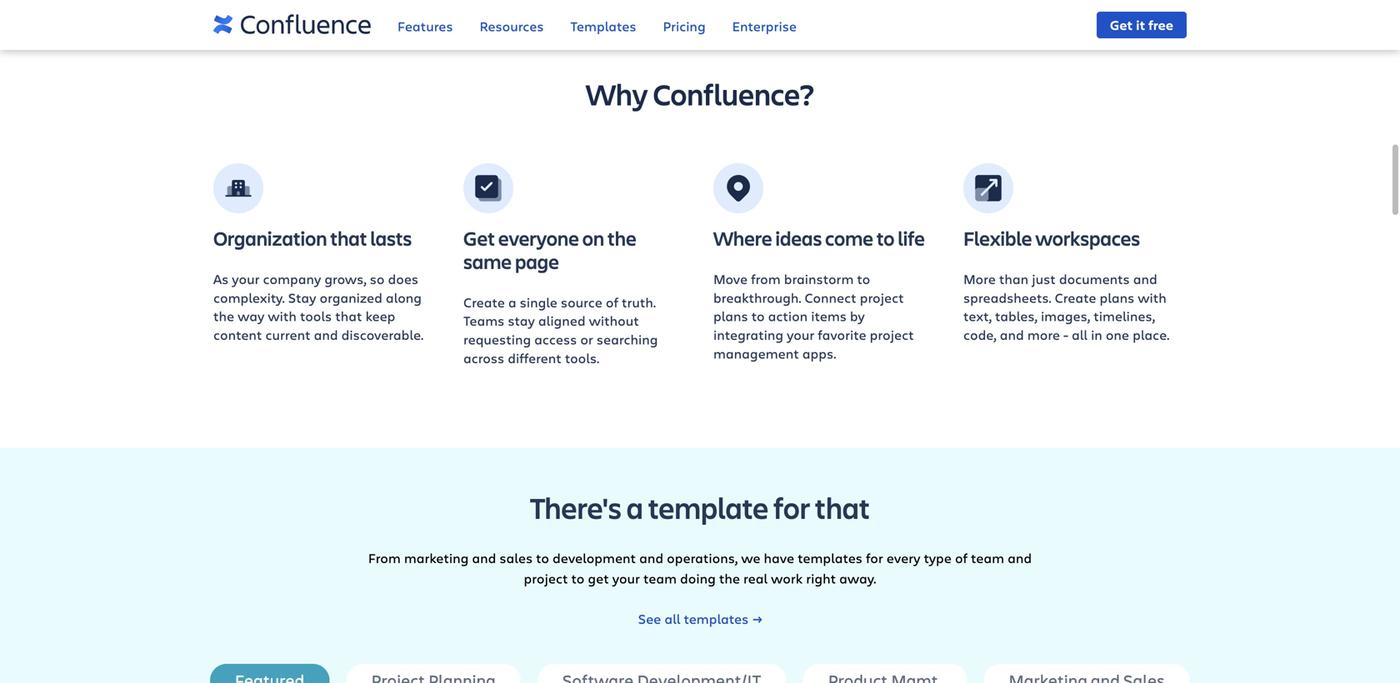Task type: locate. For each thing, give the bounding box(es) containing it.
and left sales
[[472, 549, 496, 567]]

project
[[860, 289, 904, 307], [870, 326, 914, 344], [524, 570, 568, 587]]

your
[[232, 270, 260, 288], [787, 326, 815, 344], [612, 570, 640, 587]]

0 vertical spatial get
[[1110, 16, 1133, 34]]

1 horizontal spatial for
[[866, 549, 883, 567]]

plans for where ideas come to life
[[713, 307, 748, 325]]

a for create
[[508, 293, 516, 311]]

for up away. at the right bottom
[[866, 549, 883, 567]]

1 vertical spatial templates
[[684, 610, 749, 628]]

project right favorite at the right of the page
[[870, 326, 914, 344]]

team
[[971, 549, 1004, 567], [643, 570, 677, 587]]

truth.
[[622, 293, 656, 311]]

1 vertical spatial the
[[213, 307, 234, 325]]

project up by
[[860, 289, 904, 307]]

for
[[773, 488, 810, 527], [866, 549, 883, 567]]

where ideas come to life
[[713, 225, 925, 251]]

1 horizontal spatial your
[[612, 570, 640, 587]]

code,
[[963, 326, 997, 344]]

the right on
[[608, 225, 636, 251]]

place.
[[1133, 326, 1170, 344]]

0 vertical spatial a
[[508, 293, 516, 311]]

0 horizontal spatial of
[[606, 293, 618, 311]]

plans inside move from brainstorm to breakthrough. connect project plans to action items by integrating your favorite project management apps.
[[713, 307, 748, 325]]

plans up integrating at the right of the page
[[713, 307, 748, 325]]

0 vertical spatial for
[[773, 488, 810, 527]]

a right there's
[[627, 488, 643, 527]]

2 vertical spatial project
[[524, 570, 568, 587]]

single
[[520, 293, 558, 311]]

0 vertical spatial with
[[1138, 289, 1167, 307]]

with up current
[[268, 307, 297, 325]]

all inside more than just documents and spreadsheets. create plans with text, tables, images, timelines, code, and more - all in one place.
[[1072, 326, 1088, 344]]

that up grows,
[[330, 225, 367, 251]]

0 horizontal spatial for
[[773, 488, 810, 527]]

create
[[1055, 289, 1096, 307], [463, 293, 505, 311]]

free
[[1149, 16, 1174, 34]]

move
[[713, 270, 748, 288]]

2 horizontal spatial your
[[787, 326, 815, 344]]

current
[[265, 326, 311, 344]]

to
[[877, 225, 895, 251], [857, 270, 870, 288], [752, 307, 765, 325], [536, 549, 549, 567], [571, 570, 585, 587]]

pricing
[[663, 17, 706, 35]]

the inside get everyone on the same page
[[608, 225, 636, 251]]

0 horizontal spatial templates
[[684, 610, 749, 628]]

as your company grows, so does complexity. stay organized along the way with tools that keep content current and discoverable.
[[213, 270, 424, 344]]

the up content
[[213, 307, 234, 325]]

a up stay
[[508, 293, 516, 311]]

plans for flexible workspaces
[[1100, 289, 1135, 307]]

with inside more than just documents and spreadsheets. create plans with text, tables, images, timelines, code, and more - all in one place.
[[1138, 289, 1167, 307]]

2 vertical spatial your
[[612, 570, 640, 587]]

project down sales
[[524, 570, 568, 587]]

than
[[999, 270, 1029, 288]]

workspaces
[[1036, 225, 1140, 251]]

0 vertical spatial team
[[971, 549, 1004, 567]]

team right type
[[971, 549, 1004, 567]]

with
[[1138, 289, 1167, 307], [268, 307, 297, 325]]

content
[[213, 326, 262, 344]]

0 vertical spatial all
[[1072, 326, 1088, 344]]

get left 'it'
[[1110, 16, 1133, 34]]

plans up the 'timelines,'
[[1100, 289, 1135, 307]]

0 vertical spatial plans
[[1100, 289, 1135, 307]]

0 vertical spatial your
[[232, 270, 260, 288]]

get for get everyone on the same page
[[463, 225, 495, 251]]

to right sales
[[536, 549, 549, 567]]

your inside as your company grows, so does complexity. stay organized along the way with tools that keep content current and discoverable.
[[232, 270, 260, 288]]

from marketing and sales to development and operations, we have templates for every type of team and project to get your team doing the real work right away.
[[368, 549, 1032, 587]]

1 vertical spatial your
[[787, 326, 815, 344]]

your right get on the left of the page
[[612, 570, 640, 587]]

and right type
[[1008, 549, 1032, 567]]

1 vertical spatial plans
[[713, 307, 748, 325]]

that up away. at the right bottom
[[815, 488, 870, 527]]

get
[[1110, 16, 1133, 34], [463, 225, 495, 251]]

of inside from marketing and sales to development and operations, we have templates for every type of team and project to get your team doing the real work right away.
[[955, 549, 968, 567]]

work
[[771, 570, 803, 587]]

create up images,
[[1055, 289, 1096, 307]]

all right see
[[665, 610, 680, 628]]

1 horizontal spatial get
[[1110, 16, 1133, 34]]

your up complexity.
[[232, 270, 260, 288]]

get it free
[[1110, 16, 1174, 34]]

of right type
[[955, 549, 968, 567]]

1 horizontal spatial the
[[608, 225, 636, 251]]

create a single source of truth. teams stay aligned without requesting access or searching across different tools.
[[463, 293, 658, 367]]

along
[[386, 289, 422, 307]]

favorite
[[818, 326, 867, 344]]

that
[[330, 225, 367, 251], [335, 307, 362, 325], [815, 488, 870, 527]]

it
[[1136, 16, 1145, 34]]

1 vertical spatial a
[[627, 488, 643, 527]]

1 horizontal spatial a
[[627, 488, 643, 527]]

the
[[608, 225, 636, 251], [213, 307, 234, 325], [719, 570, 740, 587]]

for up have
[[773, 488, 810, 527]]

by
[[850, 307, 865, 325]]

1 vertical spatial for
[[866, 549, 883, 567]]

see
[[638, 610, 661, 628]]

every
[[887, 549, 921, 567]]

get everyone on the same page
[[463, 225, 636, 275]]

doing
[[680, 570, 716, 587]]

the left real
[[719, 570, 740, 587]]

0 vertical spatial of
[[606, 293, 618, 311]]

1 horizontal spatial templates
[[798, 549, 863, 567]]

0 horizontal spatial create
[[463, 293, 505, 311]]

that down the 'organized'
[[335, 307, 362, 325]]

of up without
[[606, 293, 618, 311]]

company
[[263, 270, 321, 288]]

0 horizontal spatial your
[[232, 270, 260, 288]]

with up the 'timelines,'
[[1138, 289, 1167, 307]]

0 horizontal spatial plans
[[713, 307, 748, 325]]

as
[[213, 270, 229, 288]]

1 horizontal spatial team
[[971, 549, 1004, 567]]

1 horizontal spatial with
[[1138, 289, 1167, 307]]

enterprise
[[732, 17, 797, 35]]

get left everyone
[[463, 225, 495, 251]]

your down 'action'
[[787, 326, 815, 344]]

2 vertical spatial the
[[719, 570, 740, 587]]

1 horizontal spatial create
[[1055, 289, 1096, 307]]

page
[[515, 248, 559, 275]]

more than just documents and spreadsheets. create plans with text, tables, images, timelines, code, and more - all in one place.
[[963, 270, 1170, 344]]

a
[[508, 293, 516, 311], [627, 488, 643, 527]]

2 horizontal spatial the
[[719, 570, 740, 587]]

templates up right
[[798, 549, 863, 567]]

same
[[463, 248, 512, 275]]

we
[[741, 549, 761, 567]]

1 vertical spatial all
[[665, 610, 680, 628]]

so
[[370, 270, 385, 288]]

all right -
[[1072, 326, 1088, 344]]

source
[[561, 293, 602, 311]]

organization that lasts
[[213, 225, 412, 251]]

create up teams
[[463, 293, 505, 311]]

0 vertical spatial project
[[860, 289, 904, 307]]

1 horizontal spatial all
[[1072, 326, 1088, 344]]

0 vertical spatial templates
[[798, 549, 863, 567]]

1 vertical spatial with
[[268, 307, 297, 325]]

1 horizontal spatial plans
[[1100, 289, 1135, 307]]

0 horizontal spatial the
[[213, 307, 234, 325]]

see all templates
[[638, 610, 749, 628]]

0 horizontal spatial a
[[508, 293, 516, 311]]

different
[[508, 349, 562, 367]]

team left doing
[[643, 570, 677, 587]]

1 horizontal spatial of
[[955, 549, 968, 567]]

0 vertical spatial that
[[330, 225, 367, 251]]

grows,
[[325, 270, 366, 288]]

templates
[[798, 549, 863, 567], [684, 610, 749, 628]]

tables,
[[995, 307, 1038, 325]]

templates inside 'see all templates' link
[[684, 610, 749, 628]]

templates link
[[571, 6, 636, 49]]

1 vertical spatial of
[[955, 549, 968, 567]]

right
[[806, 570, 836, 587]]

1 vertical spatial get
[[463, 225, 495, 251]]

and down tables,
[[1000, 326, 1024, 344]]

templates down doing
[[684, 610, 749, 628]]

and down the tools
[[314, 326, 338, 344]]

0 horizontal spatial get
[[463, 225, 495, 251]]

create inside more than just documents and spreadsheets. create plans with text, tables, images, timelines, code, and more - all in one place.
[[1055, 289, 1096, 307]]

items
[[811, 307, 847, 325]]

and
[[1133, 270, 1157, 288], [314, 326, 338, 344], [1000, 326, 1024, 344], [472, 549, 496, 567], [639, 549, 664, 567], [1008, 549, 1032, 567]]

0 horizontal spatial team
[[643, 570, 677, 587]]

features
[[398, 17, 453, 35]]

a inside create a single source of truth. teams stay aligned without requesting access or searching across different tools.
[[508, 293, 516, 311]]

0 horizontal spatial all
[[665, 610, 680, 628]]

development
[[553, 549, 636, 567]]

where
[[713, 225, 772, 251]]

get it free link
[[1097, 12, 1187, 38]]

resources link
[[480, 6, 544, 49]]

plans inside more than just documents and spreadsheets. create plans with text, tables, images, timelines, code, and more - all in one place.
[[1100, 289, 1135, 307]]

1 vertical spatial that
[[335, 307, 362, 325]]

get inside get everyone on the same page
[[463, 225, 495, 251]]

to left get on the left of the page
[[571, 570, 585, 587]]

0 vertical spatial the
[[608, 225, 636, 251]]

and up the 'timelines,'
[[1133, 270, 1157, 288]]

0 horizontal spatial with
[[268, 307, 297, 325]]

to left life
[[877, 225, 895, 251]]



Task type: describe. For each thing, give the bounding box(es) containing it.
your inside move from brainstorm to breakthrough. connect project plans to action items by integrating your favorite project management apps.
[[787, 326, 815, 344]]

from
[[368, 549, 401, 567]]

with inside as your company grows, so does complexity. stay organized along the way with tools that keep content current and discoverable.
[[268, 307, 297, 325]]

stay
[[288, 289, 316, 307]]

without
[[589, 312, 639, 330]]

why
[[586, 74, 648, 114]]

1 vertical spatial project
[[870, 326, 914, 344]]

spreadsheets.
[[963, 289, 1052, 307]]

brainstorm
[[784, 270, 854, 288]]

to up by
[[857, 270, 870, 288]]

real
[[743, 570, 768, 587]]

marketing
[[404, 549, 469, 567]]

flexible workspaces
[[963, 225, 1140, 251]]

why confluence?
[[586, 74, 814, 114]]

template
[[648, 488, 769, 527]]

sales
[[500, 549, 533, 567]]

management
[[713, 345, 799, 363]]

ideas
[[776, 225, 822, 251]]

there's
[[530, 488, 622, 527]]

or
[[580, 331, 593, 348]]

aligned
[[538, 312, 586, 330]]

templates inside from marketing and sales to development and operations, we have templates for every type of team and project to get your team doing the real work right away.
[[798, 549, 863, 567]]

1 vertical spatial team
[[643, 570, 677, 587]]

on
[[582, 225, 604, 251]]

complexity.
[[213, 289, 285, 307]]

life
[[898, 225, 925, 251]]

requesting
[[463, 331, 531, 348]]

the inside from marketing and sales to development and operations, we have templates for every type of team and project to get your team doing the real work right away.
[[719, 570, 740, 587]]

to down breakthrough.
[[752, 307, 765, 325]]

tools.
[[565, 349, 599, 367]]

across
[[463, 349, 504, 367]]

the inside as your company grows, so does complexity. stay organized along the way with tools that keep content current and discoverable.
[[213, 307, 234, 325]]

and left operations,
[[639, 549, 664, 567]]

organization
[[213, 225, 327, 251]]

away.
[[839, 570, 876, 587]]

come
[[825, 225, 873, 251]]

teams
[[463, 312, 505, 330]]

operations,
[[667, 549, 738, 567]]

discoverable.
[[341, 326, 424, 344]]

confluence?
[[653, 74, 814, 114]]

2 vertical spatial that
[[815, 488, 870, 527]]

more
[[1028, 326, 1060, 344]]

images,
[[1041, 307, 1090, 325]]

flexible
[[963, 225, 1032, 251]]

organized
[[320, 289, 382, 307]]

a for there's
[[627, 488, 643, 527]]

get
[[588, 570, 609, 587]]

in
[[1091, 326, 1103, 344]]

lasts
[[370, 225, 412, 251]]

searching
[[597, 331, 658, 348]]

and inside as your company grows, so does complexity. stay organized along the way with tools that keep content current and discoverable.
[[314, 326, 338, 344]]

keep
[[366, 307, 395, 325]]

tools
[[300, 307, 332, 325]]

your inside from marketing and sales to development and operations, we have templates for every type of team and project to get your team doing the real work right away.
[[612, 570, 640, 587]]

connect
[[805, 289, 857, 307]]

that inside as your company grows, so does complexity. stay organized along the way with tools that keep content current and discoverable.
[[335, 307, 362, 325]]

action
[[768, 307, 808, 325]]

have
[[764, 549, 794, 567]]

resources
[[480, 17, 544, 35]]

everyone
[[498, 225, 579, 251]]

there's a template for that
[[530, 488, 870, 527]]

one
[[1106, 326, 1129, 344]]

documents
[[1059, 270, 1130, 288]]

apps.
[[802, 345, 836, 363]]

just
[[1032, 270, 1056, 288]]

integrating
[[713, 326, 784, 344]]

text,
[[963, 307, 992, 325]]

of inside create a single source of truth. teams stay aligned without requesting access or searching across different tools.
[[606, 293, 618, 311]]

timelines,
[[1094, 307, 1155, 325]]

stay
[[508, 312, 535, 330]]

move from brainstorm to breakthrough. connect project plans to action items by integrating your favorite project management apps.
[[713, 270, 914, 363]]

get for get it free
[[1110, 16, 1133, 34]]

features link
[[398, 6, 453, 49]]

see all templates link
[[638, 609, 762, 629]]

does
[[388, 270, 418, 288]]

from
[[751, 270, 781, 288]]

access
[[534, 331, 577, 348]]

project inside from marketing and sales to development and operations, we have templates for every type of team and project to get your team doing the real work right away.
[[524, 570, 568, 587]]

for inside from marketing and sales to development and operations, we have templates for every type of team and project to get your team doing the real work right away.
[[866, 549, 883, 567]]

confluence logo image
[[213, 5, 371, 45]]

-
[[1064, 326, 1068, 344]]

create inside create a single source of truth. teams stay aligned without requesting access or searching across different tools.
[[463, 293, 505, 311]]

type
[[924, 549, 952, 567]]

breakthrough.
[[713, 289, 801, 307]]

templates
[[571, 17, 636, 35]]

more
[[963, 270, 996, 288]]

way
[[238, 307, 265, 325]]



Task type: vqa. For each thing, say whether or not it's contained in the screenshot.
This
no



